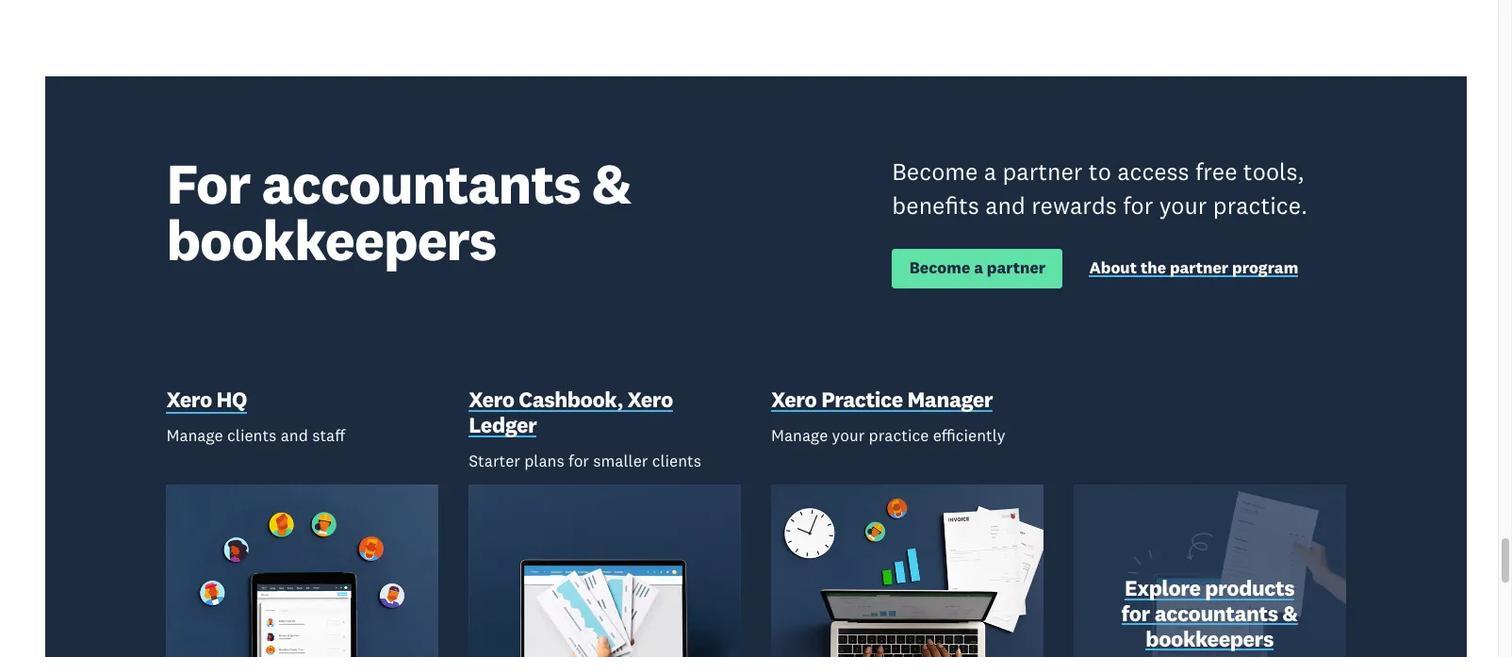 Task type: vqa. For each thing, say whether or not it's contained in the screenshot.
bottommost your
yes



Task type: describe. For each thing, give the bounding box(es) containing it.
benefits
[[892, 190, 979, 220]]

manager
[[907, 386, 993, 413]]

xero hq link
[[166, 386, 247, 417]]

starter
[[469, 450, 520, 471]]

tools,
[[1243, 156, 1304, 186]]

explore
[[1125, 574, 1201, 601]]

rewards
[[1032, 190, 1117, 220]]

0 horizontal spatial clients
[[227, 425, 277, 446]]

starter plans for smaller clients
[[469, 450, 701, 471]]

xero practice manager
[[771, 386, 993, 413]]

xero cashbook, xero ledger link
[[469, 386, 741, 443]]

program
[[1232, 258, 1298, 278]]

1 horizontal spatial clients
[[652, 450, 701, 471]]

about
[[1089, 258, 1137, 278]]

xero for xero cashbook, xero ledger
[[469, 386, 514, 413]]

plans
[[524, 450, 564, 471]]

3 xero from the left
[[627, 386, 673, 413]]

for
[[166, 148, 250, 218]]

for for explore products for accountants & bookkeepers
[[1121, 599, 1150, 627]]

explore products for accountants & bookkeepers link
[[1113, 574, 1306, 656]]

free
[[1195, 156, 1237, 186]]

about the partner program link
[[1089, 258, 1298, 283]]

xero cashbook, xero ledger
[[469, 386, 673, 438]]

for inside become a partner to access free tools, benefits and rewards for your practice.
[[1123, 190, 1153, 220]]

xero practice manager link
[[771, 386, 993, 417]]

xero for xero practice manager
[[771, 386, 817, 413]]

become for become a partner
[[909, 258, 970, 278]]

manage clients and staff
[[166, 425, 345, 446]]

manage your practice efficiently
[[771, 425, 1005, 446]]

partner for about the partner program
[[1170, 258, 1228, 278]]

a for become a partner to access free tools, benefits and rewards for your practice.
[[984, 156, 997, 186]]

xero hq
[[166, 386, 247, 413]]

a for become a partner
[[974, 258, 983, 278]]

for accountants & bookkeepers
[[166, 148, 631, 275]]

& inside explore products for accountants & bookkeepers
[[1283, 599, 1298, 627]]

& inside for accountants & bookkeepers
[[592, 148, 631, 218]]



Task type: locate. For each thing, give the bounding box(es) containing it.
1 vertical spatial and
[[281, 425, 308, 446]]

bookkeepers
[[166, 204, 496, 275], [1146, 625, 1274, 652]]

a inside become a partner link
[[974, 258, 983, 278]]

0 horizontal spatial a
[[974, 258, 983, 278]]

hq
[[216, 386, 247, 413]]

a inside become a partner to access free tools, benefits and rewards for your practice.
[[984, 156, 997, 186]]

0 vertical spatial become
[[892, 156, 978, 186]]

the
[[1141, 258, 1166, 278]]

1 horizontal spatial bookkeepers
[[1146, 625, 1274, 652]]

staff
[[312, 425, 345, 446]]

efficiently
[[933, 425, 1005, 446]]

partner for become a partner
[[987, 258, 1046, 278]]

1 horizontal spatial &
[[1283, 599, 1298, 627]]

accountants
[[262, 148, 580, 218], [1154, 599, 1278, 627]]

0 vertical spatial accountants
[[262, 148, 580, 218]]

1 vertical spatial for
[[568, 450, 589, 471]]

partner
[[1003, 156, 1083, 186], [987, 258, 1046, 278], [1170, 258, 1228, 278]]

bookkeepers inside for accountants & bookkeepers
[[166, 204, 496, 275]]

0 horizontal spatial your
[[832, 425, 865, 446]]

xero for xero hq
[[166, 386, 212, 413]]

accountants inside explore products for accountants & bookkeepers
[[1154, 599, 1278, 627]]

practice.
[[1213, 190, 1308, 220]]

for
[[1123, 190, 1153, 220], [568, 450, 589, 471], [1121, 599, 1150, 627]]

0 vertical spatial for
[[1123, 190, 1153, 220]]

accountants inside for accountants & bookkeepers
[[262, 148, 580, 218]]

1 vertical spatial bookkeepers
[[1146, 625, 1274, 652]]

become for become a partner to access free tools, benefits and rewards for your practice.
[[892, 156, 978, 186]]

xero inside xero practice manager link
[[771, 386, 817, 413]]

practice
[[821, 386, 903, 413]]

for for starter plans for smaller clients
[[568, 450, 589, 471]]

manage down xero hq link
[[166, 425, 223, 446]]

become a partner link
[[892, 249, 1063, 288]]

clients right smaller
[[652, 450, 701, 471]]

1 vertical spatial clients
[[652, 450, 701, 471]]

0 vertical spatial bookkeepers
[[166, 204, 496, 275]]

1 vertical spatial your
[[832, 425, 865, 446]]

xero left "practice"
[[771, 386, 817, 413]]

1 horizontal spatial accountants
[[1154, 599, 1278, 627]]

0 vertical spatial and
[[985, 190, 1025, 220]]

xero inside xero hq link
[[166, 386, 212, 413]]

0 vertical spatial your
[[1159, 190, 1207, 220]]

manage for hq
[[166, 425, 223, 446]]

manage down "practice"
[[771, 425, 828, 446]]

cashbook,
[[519, 386, 623, 413]]

partner for become a partner to access free tools, benefits and rewards for your practice.
[[1003, 156, 1083, 186]]

1 vertical spatial &
[[1283, 599, 1298, 627]]

partner up rewards
[[1003, 156, 1083, 186]]

xero left hq
[[166, 386, 212, 413]]

1 xero from the left
[[166, 386, 212, 413]]

a
[[984, 156, 997, 186], [974, 258, 983, 278]]

explore products for accountants & bookkeepers
[[1121, 574, 1298, 652]]

xero up starter
[[469, 386, 514, 413]]

bookkeepers inside explore products for accountants & bookkeepers
[[1146, 625, 1274, 652]]

partner down rewards
[[987, 258, 1046, 278]]

1 horizontal spatial and
[[985, 190, 1025, 220]]

ledger
[[469, 411, 537, 438]]

0 horizontal spatial bookkeepers
[[166, 204, 496, 275]]

0 vertical spatial clients
[[227, 425, 277, 446]]

become
[[892, 156, 978, 186], [909, 258, 970, 278]]

&
[[592, 148, 631, 218], [1283, 599, 1298, 627]]

your inside become a partner to access free tools, benefits and rewards for your practice.
[[1159, 190, 1207, 220]]

and
[[985, 190, 1025, 220], [281, 425, 308, 446]]

products
[[1205, 574, 1295, 601]]

xero
[[166, 386, 212, 413], [469, 386, 514, 413], [627, 386, 673, 413], [771, 386, 817, 413]]

and left the staff
[[281, 425, 308, 446]]

to
[[1089, 156, 1111, 186]]

become a partner to access free tools, benefits and rewards for your practice.
[[892, 156, 1308, 220]]

0 vertical spatial &
[[592, 148, 631, 218]]

and inside become a partner to access free tools, benefits and rewards for your practice.
[[985, 190, 1025, 220]]

for inside explore products for accountants & bookkeepers
[[1121, 599, 1150, 627]]

and left rewards
[[985, 190, 1025, 220]]

become inside become a partner to access free tools, benefits and rewards for your practice.
[[892, 156, 978, 186]]

1 horizontal spatial manage
[[771, 425, 828, 446]]

0 horizontal spatial &
[[592, 148, 631, 218]]

1 vertical spatial a
[[974, 258, 983, 278]]

1 horizontal spatial a
[[984, 156, 997, 186]]

0 horizontal spatial manage
[[166, 425, 223, 446]]

0 horizontal spatial accountants
[[262, 148, 580, 218]]

smaller
[[593, 450, 648, 471]]

4 xero from the left
[[771, 386, 817, 413]]

1 vertical spatial accountants
[[1154, 599, 1278, 627]]

become down benefits
[[909, 258, 970, 278]]

become inside become a partner link
[[909, 258, 970, 278]]

2 vertical spatial for
[[1121, 599, 1150, 627]]

your down access
[[1159, 190, 1207, 220]]

0 vertical spatial a
[[984, 156, 997, 186]]

clients
[[227, 425, 277, 446], [652, 450, 701, 471]]

1 vertical spatial become
[[909, 258, 970, 278]]

1 manage from the left
[[166, 425, 223, 446]]

access
[[1117, 156, 1189, 186]]

xero up smaller
[[627, 386, 673, 413]]

manage
[[166, 425, 223, 446], [771, 425, 828, 446]]

partner right the
[[1170, 258, 1228, 278]]

clients down hq
[[227, 425, 277, 446]]

practice
[[869, 425, 929, 446]]

1 horizontal spatial your
[[1159, 190, 1207, 220]]

your
[[1159, 190, 1207, 220], [832, 425, 865, 446]]

partner inside become a partner to access free tools, benefits and rewards for your practice.
[[1003, 156, 1083, 186]]

about the partner program
[[1089, 258, 1298, 278]]

0 horizontal spatial and
[[281, 425, 308, 446]]

become up benefits
[[892, 156, 978, 186]]

become a partner
[[909, 258, 1046, 278]]

manage for practice
[[771, 425, 828, 446]]

2 xero from the left
[[469, 386, 514, 413]]

2 manage from the left
[[771, 425, 828, 446]]

your down "practice"
[[832, 425, 865, 446]]



